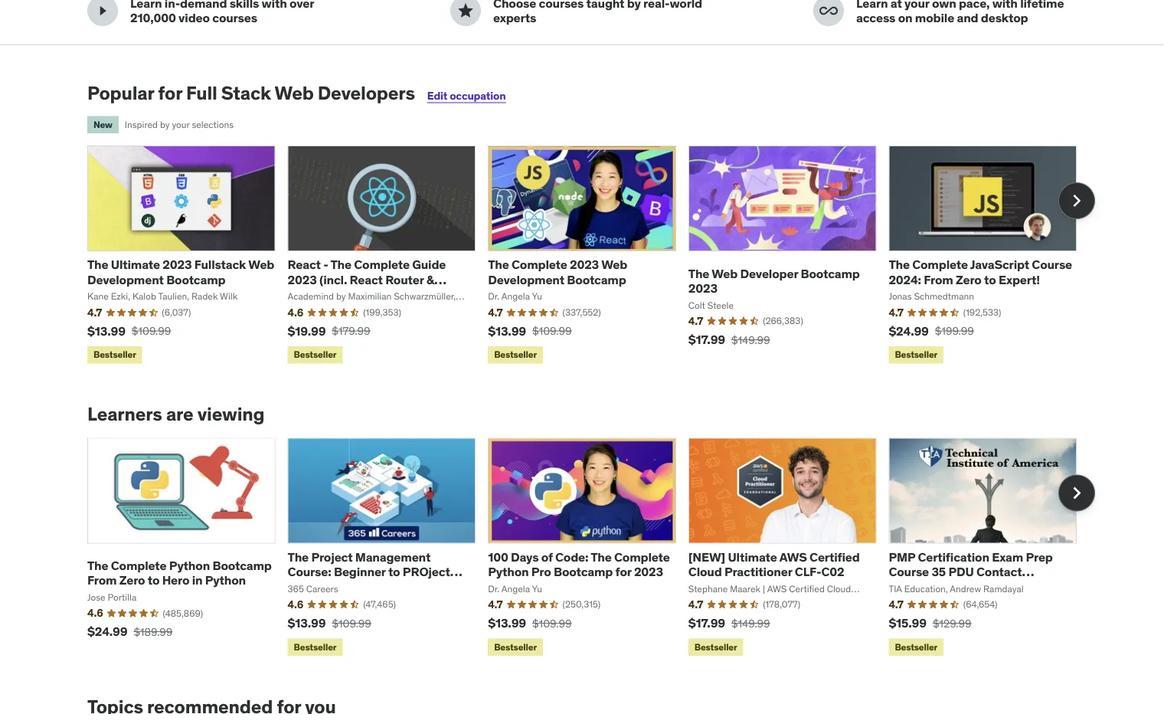 Task type: vqa. For each thing, say whether or not it's contained in the screenshot.
YOUR associated with at
yes



Task type: describe. For each thing, give the bounding box(es) containing it.
guide
[[413, 257, 446, 273]]

by inside choose courses taught by real-world experts
[[627, 0, 641, 11]]

days
[[511, 549, 539, 565]]

certification
[[918, 549, 990, 565]]

1 horizontal spatial react
[[350, 272, 383, 287]]

course inside the "the complete javascript course 2024: from zero to expert!"
[[1033, 257, 1073, 273]]

with inside learn in-demand skills with over 210,000 video courses
[[262, 0, 287, 11]]

skills
[[230, 0, 259, 11]]

learners
[[87, 403, 162, 426]]

video
[[179, 10, 210, 26]]

complete for the complete javascript course 2024: from zero to expert!
[[913, 257, 969, 273]]

aws
[[780, 549, 808, 565]]

with inside learn at your own pace, with lifetime access on mobile and desktop
[[993, 0, 1018, 11]]

viewing
[[197, 403, 265, 426]]

management
[[355, 549, 431, 565]]

the complete 2023 web development bootcamp
[[488, 257, 628, 287]]

35
[[932, 564, 946, 580]]

python inside 100 days of code: the complete python pro bootcamp for 2023
[[488, 564, 529, 580]]

the complete python bootcamp from zero to hero in python
[[87, 558, 272, 588]]

fullstack
[[194, 257, 246, 273]]

taught
[[587, 0, 625, 11]]

pmp certification exam prep course 35 pdu contact hours/pdu
[[889, 549, 1054, 594]]

clf-
[[795, 564, 822, 580]]

pro
[[532, 564, 551, 580]]

the for the ultimate 2023 fullstack web development bootcamp
[[87, 257, 108, 273]]

for inside 100 days of code: the complete python pro bootcamp for 2023
[[616, 564, 632, 580]]

from inside the "the complete javascript course 2024: from zero to expert!"
[[924, 272, 954, 287]]

the inside react - the complete guide 2023 (incl. react router & redux)
[[331, 257, 352, 273]]

the complete javascript course 2024: from zero to expert! link
[[889, 257, 1073, 287]]

the for the complete javascript course 2024: from zero to expert!
[[889, 257, 910, 273]]

2023 inside the web developer bootcamp 2023
[[689, 280, 718, 296]]

100
[[488, 549, 509, 565]]

popular for full stack web developers
[[87, 81, 415, 104]]

to inside the project management course: beginner to project manager
[[388, 564, 400, 580]]

beginner
[[334, 564, 386, 580]]

cloud
[[689, 564, 722, 580]]

real-
[[644, 0, 670, 11]]

inspired by your selections
[[125, 119, 234, 131]]

are
[[166, 403, 194, 426]]

bootcamp inside the complete python bootcamp from zero to hero in python
[[213, 558, 272, 573]]

learn at your own pace, with lifetime access on mobile and desktop
[[857, 0, 1065, 26]]

bootcamp inside 100 days of code: the complete python pro bootcamp for 2023
[[554, 564, 613, 580]]

bootcamp inside the complete 2023 web development bootcamp
[[567, 272, 627, 287]]

own
[[933, 0, 957, 11]]

ultimate for aws
[[728, 549, 778, 565]]

medium image
[[93, 1, 112, 20]]

course:
[[288, 564, 331, 580]]

web inside the complete 2023 web development bootcamp
[[602, 257, 628, 273]]

next image
[[1065, 481, 1090, 505]]

inspired
[[125, 119, 158, 131]]

edit occupation button
[[427, 88, 506, 102]]

on
[[899, 10, 913, 26]]

next image
[[1065, 189, 1090, 213]]

the web developer bootcamp 2023 link
[[689, 265, 860, 296]]

choose
[[494, 0, 537, 11]]

in-
[[165, 0, 180, 11]]

desktop
[[982, 10, 1029, 26]]

code:
[[556, 549, 589, 565]]

lifetime
[[1021, 0, 1065, 11]]

development inside the complete 2023 web development bootcamp
[[488, 272, 565, 287]]

complete for the complete 2023 web development bootcamp
[[512, 257, 568, 273]]

0 vertical spatial for
[[158, 81, 182, 104]]

210,000
[[130, 10, 176, 26]]

&
[[427, 272, 434, 287]]

edit occupation
[[427, 88, 506, 102]]

prep
[[1026, 549, 1054, 565]]

exam
[[993, 549, 1024, 565]]

full
[[186, 81, 217, 104]]

the for the complete python bootcamp from zero to hero in python
[[87, 558, 108, 573]]

2024:
[[889, 272, 922, 287]]

the for the project management course: beginner to project manager
[[288, 549, 309, 565]]

courses inside learn in-demand skills with over 210,000 video courses
[[212, 10, 257, 26]]

access
[[857, 10, 896, 26]]

web inside the ultimate 2023 fullstack web development bootcamp
[[249, 257, 275, 273]]

c02
[[822, 564, 845, 580]]

project
[[311, 549, 353, 565]]

complete inside 100 days of code: the complete python pro bootcamp for 2023
[[615, 549, 670, 565]]

practitioner
[[725, 564, 793, 580]]

carousel element containing the ultimate 2023 fullstack web development bootcamp
[[87, 146, 1096, 367]]

the for the web developer bootcamp 2023
[[689, 265, 710, 281]]

development inside the ultimate 2023 fullstack web development bootcamp
[[87, 272, 164, 287]]

[new] ultimate aws certified cloud practitioner clf-c02
[[689, 549, 860, 580]]

mobile
[[916, 10, 955, 26]]

demand
[[180, 0, 227, 11]]

ultimate for 2023
[[111, 257, 160, 273]]

router
[[386, 272, 424, 287]]

react - the complete guide 2023 (incl. react router & redux)
[[288, 257, 446, 302]]

the complete javascript course 2024: from zero to expert!
[[889, 257, 1073, 287]]

complete inside react - the complete guide 2023 (incl. react router & redux)
[[354, 257, 410, 273]]

the complete 2023 web development bootcamp link
[[488, 257, 628, 287]]

complete for the complete python bootcamp from zero to hero in python
[[111, 558, 167, 573]]

manager
[[288, 579, 338, 594]]



Task type: locate. For each thing, give the bounding box(es) containing it.
1 development from the left
[[87, 272, 164, 287]]

complete inside the complete 2023 web development bootcamp
[[512, 257, 568, 273]]

by right inspired at left top
[[160, 119, 170, 131]]

100 days of code: the complete python pro bootcamp for 2023 link
[[488, 549, 670, 580]]

0 horizontal spatial learn
[[130, 0, 162, 11]]

zero left 'expert!'
[[956, 272, 982, 287]]

bootcamp
[[801, 265, 860, 281], [166, 272, 226, 287], [567, 272, 627, 287], [213, 558, 272, 573], [554, 564, 613, 580]]

learn left at
[[857, 0, 889, 11]]

1 horizontal spatial medium image
[[820, 1, 838, 20]]

medium image left choose
[[457, 1, 475, 20]]

the inside the complete python bootcamp from zero to hero in python
[[87, 558, 108, 573]]

[new]
[[689, 549, 726, 565]]

stack
[[221, 81, 271, 104]]

and
[[958, 10, 979, 26]]

carousel element containing the project management course: beginner to project manager
[[87, 438, 1096, 659]]

0 horizontal spatial react
[[288, 257, 321, 273]]

to inside the complete python bootcamp from zero to hero in python
[[148, 572, 160, 588]]

2 development from the left
[[488, 272, 565, 287]]

redux)
[[288, 286, 328, 302]]

by
[[627, 0, 641, 11], [160, 119, 170, 131]]

1 vertical spatial ultimate
[[728, 549, 778, 565]]

react - the complete guide 2023 (incl. react router & redux) link
[[288, 257, 447, 302]]

0 horizontal spatial medium image
[[457, 1, 475, 20]]

selections
[[192, 119, 234, 131]]

the ultimate 2023 fullstack web development bootcamp link
[[87, 257, 275, 287]]

over
[[290, 0, 314, 11]]

developers
[[318, 81, 415, 104]]

complete inside the complete python bootcamp from zero to hero in python
[[111, 558, 167, 573]]

0 horizontal spatial for
[[158, 81, 182, 104]]

1 vertical spatial for
[[616, 564, 632, 580]]

1 with from the left
[[262, 0, 287, 11]]

complete
[[354, 257, 410, 273], [512, 257, 568, 273], [913, 257, 969, 273], [615, 549, 670, 565], [111, 558, 167, 573]]

react left -
[[288, 257, 321, 273]]

1 horizontal spatial to
[[388, 564, 400, 580]]

the inside the project management course: beginner to project manager
[[288, 549, 309, 565]]

learn inside learn in-demand skills with over 210,000 video courses
[[130, 0, 162, 11]]

the project management course: beginner to project manager link
[[288, 549, 463, 594]]

0 horizontal spatial zero
[[119, 572, 145, 588]]

learners are viewing
[[87, 403, 265, 426]]

0 vertical spatial by
[[627, 0, 641, 11]]

0 horizontal spatial courses
[[212, 10, 257, 26]]

2023 inside react - the complete guide 2023 (incl. react router & redux)
[[288, 272, 317, 287]]

0 horizontal spatial by
[[160, 119, 170, 131]]

0 vertical spatial ultimate
[[111, 257, 160, 273]]

from right 2024:
[[924, 272, 954, 287]]

your for at
[[905, 0, 930, 11]]

the inside the web developer bootcamp 2023
[[689, 265, 710, 281]]

react
[[288, 257, 321, 273], [350, 272, 383, 287]]

your for by
[[172, 119, 190, 131]]

to
[[985, 272, 997, 287], [388, 564, 400, 580], [148, 572, 160, 588]]

certified
[[810, 549, 860, 565]]

courses right video
[[212, 10, 257, 26]]

in
[[192, 572, 203, 588]]

to left hero
[[148, 572, 160, 588]]

0 horizontal spatial ultimate
[[111, 257, 160, 273]]

zero inside the "the complete javascript course 2024: from zero to expert!"
[[956, 272, 982, 287]]

1 vertical spatial your
[[172, 119, 190, 131]]

1 vertical spatial zero
[[119, 572, 145, 588]]

to inside the "the complete javascript course 2024: from zero to expert!"
[[985, 272, 997, 287]]

new
[[93, 119, 112, 130]]

pdu
[[949, 564, 975, 580]]

course left 35 at the right of page
[[889, 564, 930, 580]]

2 medium image from the left
[[820, 1, 838, 20]]

(incl.
[[320, 272, 347, 287]]

pmp
[[889, 549, 916, 565]]

react right the (incl.
[[350, 272, 383, 287]]

from left hero
[[87, 572, 117, 588]]

[new] ultimate aws certified cloud practitioner clf-c02 link
[[689, 549, 860, 580]]

2 learn from the left
[[857, 0, 889, 11]]

to left project
[[388, 564, 400, 580]]

ultimate inside [new] ultimate aws certified cloud practitioner clf-c02
[[728, 549, 778, 565]]

course
[[1033, 257, 1073, 273], [889, 564, 930, 580]]

javascript
[[971, 257, 1030, 273]]

to left 'expert!'
[[985, 272, 997, 287]]

medium image left access at the top right
[[820, 1, 838, 20]]

medium image
[[457, 1, 475, 20], [820, 1, 838, 20]]

the inside 100 days of code: the complete python pro bootcamp for 2023
[[591, 549, 612, 565]]

the inside the complete 2023 web development bootcamp
[[488, 257, 509, 273]]

courses left taught
[[539, 0, 584, 11]]

developer
[[741, 265, 799, 281]]

1 horizontal spatial courses
[[539, 0, 584, 11]]

your inside learn at your own pace, with lifetime access on mobile and desktop
[[905, 0, 930, 11]]

the inside the ultimate 2023 fullstack web development bootcamp
[[87, 257, 108, 273]]

1 learn from the left
[[130, 0, 162, 11]]

for right code:
[[616, 564, 632, 580]]

1 horizontal spatial development
[[488, 272, 565, 287]]

0 horizontal spatial from
[[87, 572, 117, 588]]

from
[[924, 272, 954, 287], [87, 572, 117, 588]]

the ultimate 2023 fullstack web development bootcamp
[[87, 257, 275, 287]]

hours/pdu
[[889, 579, 955, 594]]

occupation
[[450, 88, 506, 102]]

medium image for choose
[[457, 1, 475, 20]]

the inside the "the complete javascript course 2024: from zero to expert!"
[[889, 257, 910, 273]]

learn in-demand skills with over 210,000 video courses
[[130, 0, 314, 26]]

1 carousel element from the top
[[87, 146, 1096, 367]]

learn left in-
[[130, 0, 162, 11]]

1 horizontal spatial for
[[616, 564, 632, 580]]

2023 inside the complete 2023 web development bootcamp
[[570, 257, 599, 273]]

medium image for learn
[[820, 1, 838, 20]]

learn inside learn at your own pace, with lifetime access on mobile and desktop
[[857, 0, 889, 11]]

1 horizontal spatial zero
[[956, 272, 982, 287]]

learn for learn in-demand skills with over 210,000 video courses
[[130, 0, 162, 11]]

2023
[[163, 257, 192, 273], [570, 257, 599, 273], [288, 272, 317, 287], [689, 280, 718, 296], [634, 564, 664, 580]]

popular
[[87, 81, 154, 104]]

0 vertical spatial zero
[[956, 272, 982, 287]]

edit
[[427, 88, 448, 102]]

1 vertical spatial course
[[889, 564, 930, 580]]

1 vertical spatial from
[[87, 572, 117, 588]]

0 vertical spatial your
[[905, 0, 930, 11]]

1 horizontal spatial your
[[905, 0, 930, 11]]

0 vertical spatial course
[[1033, 257, 1073, 273]]

0 horizontal spatial development
[[87, 272, 164, 287]]

pace,
[[959, 0, 990, 11]]

0 horizontal spatial with
[[262, 0, 287, 11]]

-
[[324, 257, 328, 273]]

2023 inside 100 days of code: the complete python pro bootcamp for 2023
[[634, 564, 664, 580]]

1 horizontal spatial with
[[993, 0, 1018, 11]]

100 days of code: the complete python pro bootcamp for 2023
[[488, 549, 670, 580]]

learn
[[130, 0, 162, 11], [857, 0, 889, 11]]

the
[[87, 257, 108, 273], [331, 257, 352, 273], [488, 257, 509, 273], [889, 257, 910, 273], [689, 265, 710, 281], [288, 549, 309, 565], [591, 549, 612, 565], [87, 558, 108, 573]]

courses
[[539, 0, 584, 11], [212, 10, 257, 26]]

1 horizontal spatial from
[[924, 272, 954, 287]]

by left real-
[[627, 0, 641, 11]]

learn for learn at your own pace, with lifetime access on mobile and desktop
[[857, 0, 889, 11]]

0 vertical spatial from
[[924, 272, 954, 287]]

for
[[158, 81, 182, 104], [616, 564, 632, 580]]

course inside pmp certification exam prep course 35 pdu contact hours/pdu
[[889, 564, 930, 580]]

zero left hero
[[119, 572, 145, 588]]

for left "full"
[[158, 81, 182, 104]]

with right pace,
[[993, 0, 1018, 11]]

1 medium image from the left
[[457, 1, 475, 20]]

1 horizontal spatial by
[[627, 0, 641, 11]]

1 horizontal spatial course
[[1033, 257, 1073, 273]]

bootcamp inside the ultimate 2023 fullstack web development bootcamp
[[166, 272, 226, 287]]

2 with from the left
[[993, 0, 1018, 11]]

complete inside the "the complete javascript course 2024: from zero to expert!"
[[913, 257, 969, 273]]

the complete python bootcamp from zero to hero in python link
[[87, 558, 272, 588]]

zero inside the complete python bootcamp from zero to hero in python
[[119, 572, 145, 588]]

2 horizontal spatial to
[[985, 272, 997, 287]]

development
[[87, 272, 164, 287], [488, 272, 565, 287]]

1 horizontal spatial ultimate
[[728, 549, 778, 565]]

choose courses taught by real-world experts
[[494, 0, 703, 26]]

the for the complete 2023 web development bootcamp
[[488, 257, 509, 273]]

your
[[905, 0, 930, 11], [172, 119, 190, 131]]

1 vertical spatial carousel element
[[87, 438, 1096, 659]]

the web developer bootcamp 2023
[[689, 265, 860, 296]]

with left over at top
[[262, 0, 287, 11]]

world
[[670, 0, 703, 11]]

ultimate inside the ultimate 2023 fullstack web development bootcamp
[[111, 257, 160, 273]]

bootcamp inside the web developer bootcamp 2023
[[801, 265, 860, 281]]

pmp certification exam prep course 35 pdu contact hours/pdu link
[[889, 549, 1054, 594]]

carousel element
[[87, 146, 1096, 367], [87, 438, 1096, 659]]

hero
[[162, 572, 189, 588]]

0 horizontal spatial your
[[172, 119, 190, 131]]

web inside the web developer bootcamp 2023
[[712, 265, 738, 281]]

the project management course: beginner to project manager
[[288, 549, 450, 594]]

2 carousel element from the top
[[87, 438, 1096, 659]]

expert!
[[999, 272, 1041, 287]]

your right at
[[905, 0, 930, 11]]

course right javascript
[[1033, 257, 1073, 273]]

0 horizontal spatial course
[[889, 564, 930, 580]]

of
[[542, 549, 553, 565]]

1 horizontal spatial learn
[[857, 0, 889, 11]]

your left selections
[[172, 119, 190, 131]]

from inside the complete python bootcamp from zero to hero in python
[[87, 572, 117, 588]]

web
[[275, 81, 314, 104], [249, 257, 275, 273], [602, 257, 628, 273], [712, 265, 738, 281]]

project
[[403, 564, 450, 580]]

1 vertical spatial by
[[160, 119, 170, 131]]

2023 inside the ultimate 2023 fullstack web development bootcamp
[[163, 257, 192, 273]]

0 horizontal spatial to
[[148, 572, 160, 588]]

at
[[891, 0, 903, 11]]

courses inside choose courses taught by real-world experts
[[539, 0, 584, 11]]

0 vertical spatial carousel element
[[87, 146, 1096, 367]]

experts
[[494, 10, 537, 26]]

with
[[262, 0, 287, 11], [993, 0, 1018, 11]]

contact
[[977, 564, 1023, 580]]



